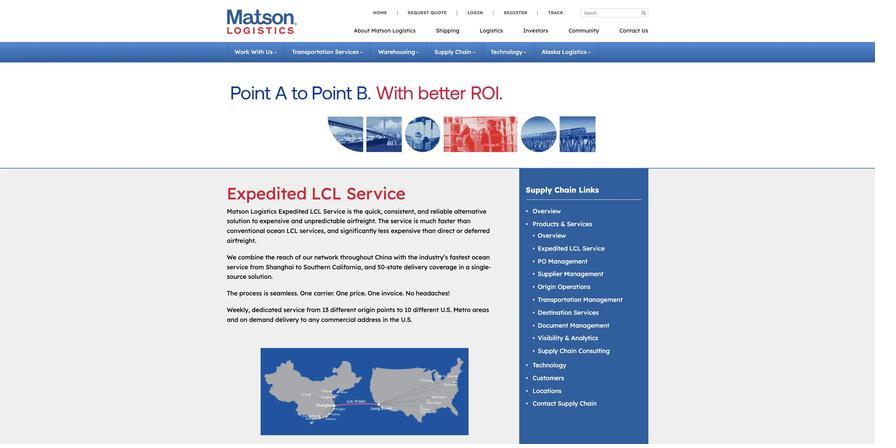 Task type: describe. For each thing, give the bounding box(es) containing it.
with
[[394, 254, 406, 262]]

southern
[[303, 264, 330, 271]]

to inside matson logistics expedited lcl service is the quick, consistent, and reliable alternative solution to expensive and unpredictable airfreight. the service is much faster than conventional ocean lcl services, and significantly less expensive than direct or deferred airfreight.
[[252, 218, 258, 226]]

we combine the reach of our network throughout china with the industry's fastest ocean service from shanghai to southern california, and 50-state delivery coverage in a single- source solution.
[[227, 254, 491, 281]]

po management
[[538, 258, 588, 266]]

to left 10
[[397, 307, 403, 314]]

combine
[[238, 254, 264, 262]]

& for products
[[561, 221, 565, 228]]

invoice.
[[382, 290, 404, 298]]

login
[[468, 10, 483, 15]]

visibility & analytics
[[538, 335, 598, 343]]

or
[[456, 227, 463, 235]]

analytics
[[571, 335, 598, 343]]

the right "with"
[[408, 254, 418, 262]]

visibility
[[538, 335, 563, 343]]

1 one from the left
[[300, 290, 312, 298]]

and inside 'weekly, dedicated service from 13 different origin points to 10 different u.s. metro areas and on demand delivery to any commercial address in the u.s.'
[[227, 316, 238, 324]]

with
[[251, 48, 264, 55]]

seamless.
[[270, 290, 298, 298]]

home
[[373, 10, 387, 15]]

register link
[[493, 10, 538, 15]]

transportation services
[[292, 48, 359, 55]]

expedited lcl service inside supply chain links section
[[538, 245, 605, 253]]

source
[[227, 273, 246, 281]]

overview link for po management
[[538, 232, 566, 240]]

significantly
[[340, 227, 377, 235]]

supply chain links section
[[511, 169, 657, 445]]

we
[[227, 254, 236, 262]]

our
[[303, 254, 313, 262]]

supply chain links
[[526, 186, 599, 195]]

alternative
[[454, 208, 487, 216]]

investors
[[523, 27, 548, 34]]

no
[[406, 290, 414, 298]]

expedited lcl service link
[[538, 245, 605, 253]]

0 vertical spatial expedited
[[227, 184, 307, 204]]

shanghai
[[266, 264, 294, 271]]

on
[[240, 316, 247, 324]]

locations link
[[533, 388, 562, 396]]

work with us
[[235, 48, 273, 55]]

the inside matson logistics expedited lcl service is the quick, consistent, and reliable alternative solution to expensive and unpredictable airfreight. the service is much faster than conventional ocean lcl services, and significantly less expensive than direct or deferred airfreight.
[[354, 208, 363, 216]]

contact supply chain
[[533, 401, 597, 408]]

metro
[[454, 307, 471, 314]]

about
[[354, 27, 370, 34]]

expedited inside matson logistics expedited lcl service is the quick, consistent, and reliable alternative solution to expensive and unpredictable airfreight. the service is much faster than conventional ocean lcl services, and significantly less expensive than direct or deferred airfreight.
[[278, 208, 308, 216]]

points
[[377, 307, 395, 314]]

operations
[[558, 284, 591, 291]]

from inside 'weekly, dedicated service from 13 different origin points to 10 different u.s. metro areas and on demand delivery to any commercial address in the u.s.'
[[307, 307, 321, 314]]

supplier
[[538, 271, 562, 279]]

dedicated
[[252, 307, 282, 314]]

request
[[408, 10, 429, 15]]

contact us link
[[609, 25, 648, 39]]

overview link for technology
[[533, 208, 561, 216]]

products & services link
[[533, 221, 592, 228]]

contact supply chain link
[[533, 401, 597, 408]]

shipping
[[436, 27, 459, 34]]

transportation for transportation management
[[538, 296, 582, 304]]

warehousing
[[378, 48, 415, 55]]

logistics down login
[[480, 27, 503, 34]]

13
[[322, 307, 329, 314]]

much
[[420, 218, 436, 226]]

logistics up warehousing link
[[392, 27, 416, 34]]

of
[[295, 254, 301, 262]]

delivery inside we combine the reach of our network throughout china with the industry's fastest ocean service from shanghai to southern california, and 50-state delivery coverage in a single- source solution.
[[404, 264, 428, 271]]

weekly,
[[227, 307, 250, 314]]

services for transportation
[[335, 48, 359, 55]]

contact for contact us
[[619, 27, 640, 34]]

alaska services image
[[231, 69, 644, 160]]

matson inside matson logistics expedited lcl service is the quick, consistent, and reliable alternative solution to expensive and unpredictable airfreight. the service is much faster than conventional ocean lcl services, and significantly less expensive than direct or deferred airfreight.
[[227, 208, 249, 216]]

1 vertical spatial technology link
[[533, 362, 566, 370]]

transportation management link
[[538, 296, 623, 304]]

document management
[[538, 322, 610, 330]]

commercial
[[321, 316, 356, 324]]

destination services link
[[538, 309, 599, 317]]

process
[[239, 290, 262, 298]]

customers
[[533, 375, 564, 383]]

the inside matson logistics expedited lcl service is the quick, consistent, and reliable alternative solution to expensive and unpredictable airfreight. the service is much faster than conventional ocean lcl services, and significantly less expensive than direct or deferred airfreight.
[[378, 218, 389, 226]]

work
[[235, 48, 249, 55]]

contact for contact supply chain
[[533, 401, 556, 408]]

supply chain consulting
[[538, 348, 610, 356]]

destination services
[[538, 309, 599, 317]]

ocean inside matson logistics expedited lcl service is the quick, consistent, and reliable alternative solution to expensive and unpredictable airfreight. the service is much faster than conventional ocean lcl services, and significantly less expensive than direct or deferred airfreight.
[[267, 227, 285, 235]]

origin operations link
[[538, 284, 591, 291]]

Search search field
[[580, 8, 648, 17]]

0 horizontal spatial u.s.
[[401, 316, 412, 324]]

0 vertical spatial technology link
[[491, 48, 527, 55]]

reach
[[277, 254, 293, 262]]

po
[[538, 258, 547, 266]]

track
[[548, 10, 563, 15]]

the process is seamless. one carrier. one price. one invoice. no headaches!
[[227, 290, 450, 298]]

transportation management
[[538, 296, 623, 304]]

search image
[[642, 11, 646, 15]]

chain for supply chain links
[[555, 186, 577, 195]]

service inside 'weekly, dedicated service from 13 different origin points to 10 different u.s. metro areas and on demand delivery to any commercial address in the u.s.'
[[283, 307, 305, 314]]

service inside supply chain links section
[[583, 245, 605, 253]]

destination
[[538, 309, 572, 317]]

the inside 'weekly, dedicated service from 13 different origin points to 10 different u.s. metro areas and on demand delivery to any commercial address in the u.s.'
[[390, 316, 399, 324]]

price.
[[350, 290, 366, 298]]

logistics link
[[470, 25, 513, 39]]

state
[[387, 264, 402, 271]]

service inside matson logistics expedited lcl service is the quick, consistent, and reliable alternative solution to expensive and unpredictable airfreight. the service is much faster than conventional ocean lcl services, and significantly less expensive than direct or deferred airfreight.
[[391, 218, 412, 226]]

request quote link
[[397, 10, 457, 15]]

10
[[405, 307, 411, 314]]

community link
[[559, 25, 609, 39]]

request quote
[[408, 10, 447, 15]]

overview for technology
[[533, 208, 561, 216]]



Task type: locate. For each thing, give the bounding box(es) containing it.
consistent,
[[384, 208, 416, 216]]

and inside we combine the reach of our network throughout china with the industry's fastest ocean service from shanghai to southern california, and 50-state delivery coverage in a single- source solution.
[[364, 264, 376, 271]]

in left a
[[459, 264, 464, 271]]

3 one from the left
[[368, 290, 380, 298]]

from up any
[[307, 307, 321, 314]]

1 vertical spatial services
[[567, 221, 592, 228]]

1 horizontal spatial us
[[642, 27, 648, 34]]

management for po management
[[548, 258, 588, 266]]

expensive down the "consistent,"
[[391, 227, 421, 235]]

1 vertical spatial in
[[383, 316, 388, 324]]

1 vertical spatial than
[[422, 227, 436, 235]]

0 vertical spatial overview link
[[533, 208, 561, 216]]

1 vertical spatial service
[[323, 208, 345, 216]]

service down seamless.
[[283, 307, 305, 314]]

ocean up single-
[[472, 254, 490, 262]]

is right process on the bottom left
[[264, 290, 268, 298]]

0 horizontal spatial us
[[266, 48, 273, 55]]

1 horizontal spatial airfreight.
[[347, 218, 377, 226]]

0 vertical spatial u.s.
[[441, 307, 452, 314]]

matson up solution
[[227, 208, 249, 216]]

than down much
[[422, 227, 436, 235]]

quote
[[431, 10, 447, 15]]

contact inside supply chain links section
[[533, 401, 556, 408]]

1 vertical spatial overview
[[538, 232, 566, 240]]

0 horizontal spatial service
[[227, 264, 248, 271]]

demand
[[249, 316, 274, 324]]

and down unpredictable at the left of the page
[[327, 227, 339, 235]]

u.s.
[[441, 307, 452, 314], [401, 316, 412, 324]]

the left quick, at the top left
[[354, 208, 363, 216]]

contact
[[619, 27, 640, 34], [533, 401, 556, 408]]

deferred
[[464, 227, 490, 235]]

and up "services," at bottom left
[[291, 218, 303, 226]]

is left much
[[414, 218, 418, 226]]

0 vertical spatial ocean
[[267, 227, 285, 235]]

1 horizontal spatial service
[[283, 307, 305, 314]]

links
[[579, 186, 599, 195]]

community
[[569, 27, 599, 34]]

overview for po management
[[538, 232, 566, 240]]

logistics up conventional
[[251, 208, 277, 216]]

0 vertical spatial expedited lcl service
[[227, 184, 406, 204]]

1 vertical spatial technology
[[533, 362, 566, 370]]

1 horizontal spatial technology link
[[533, 362, 566, 370]]

1 horizontal spatial different
[[413, 307, 439, 314]]

1 horizontal spatial from
[[307, 307, 321, 314]]

unpredictable
[[304, 218, 345, 226]]

contact down search search field
[[619, 27, 640, 34]]

expedited lcl service up unpredictable at the left of the page
[[227, 184, 406, 204]]

1 different from the left
[[330, 307, 356, 314]]

from up solution.
[[250, 264, 264, 271]]

airfreight.
[[347, 218, 377, 226], [227, 237, 256, 245]]

technology link
[[491, 48, 527, 55], [533, 362, 566, 370]]

1 horizontal spatial expedited lcl service
[[538, 245, 605, 253]]

delivery down "with"
[[404, 264, 428, 271]]

expedited inside supply chain links section
[[538, 245, 568, 253]]

1 horizontal spatial the
[[378, 218, 389, 226]]

0 horizontal spatial expensive
[[260, 218, 289, 226]]

the up shanghai in the left of the page
[[265, 254, 275, 262]]

management
[[548, 258, 588, 266], [564, 271, 604, 279], [583, 296, 623, 304], [570, 322, 610, 330]]

products
[[533, 221, 559, 228]]

carrier.
[[314, 290, 334, 298]]

2 horizontal spatial service
[[391, 218, 412, 226]]

solution
[[227, 218, 250, 226]]

supply for supply chain links
[[526, 186, 552, 195]]

0 horizontal spatial the
[[227, 290, 238, 298]]

1 horizontal spatial one
[[336, 290, 348, 298]]

california,
[[332, 264, 363, 271]]

2 vertical spatial service
[[583, 245, 605, 253]]

coverage
[[429, 264, 457, 271]]

1 vertical spatial ocean
[[472, 254, 490, 262]]

1 vertical spatial u.s.
[[401, 316, 412, 324]]

0 horizontal spatial than
[[422, 227, 436, 235]]

& down document management link
[[565, 335, 570, 343]]

work with us link
[[235, 48, 277, 55]]

None search field
[[580, 8, 648, 17]]

2 vertical spatial service
[[283, 307, 305, 314]]

contact inside contact us link
[[619, 27, 640, 34]]

one left price.
[[336, 290, 348, 298]]

origin
[[538, 284, 556, 291]]

1 vertical spatial is
[[414, 218, 418, 226]]

1 vertical spatial expedited lcl service
[[538, 245, 605, 253]]

home link
[[373, 10, 397, 15]]

logistics inside matson logistics expedited lcl service is the quick, consistent, and reliable alternative solution to expensive and unpredictable airfreight. the service is much faster than conventional ocean lcl services, and significantly less expensive than direct or deferred airfreight.
[[251, 208, 277, 216]]

document
[[538, 322, 568, 330]]

0 horizontal spatial different
[[330, 307, 356, 314]]

management up operations
[[564, 271, 604, 279]]

conventional
[[227, 227, 265, 235]]

us down search image
[[642, 27, 648, 34]]

services down transportation management link
[[574, 309, 599, 317]]

headaches!
[[416, 290, 450, 298]]

overview down "products"
[[538, 232, 566, 240]]

0 horizontal spatial expedited lcl service
[[227, 184, 406, 204]]

service up unpredictable at the left of the page
[[323, 208, 345, 216]]

0 vertical spatial matson
[[371, 27, 391, 34]]

1 vertical spatial matson
[[227, 208, 249, 216]]

1 horizontal spatial delivery
[[404, 264, 428, 271]]

matson down home
[[371, 27, 391, 34]]

to up conventional
[[252, 218, 258, 226]]

supply chain
[[435, 48, 471, 55]]

management up analytics
[[570, 322, 610, 330]]

to down of on the left
[[296, 264, 302, 271]]

1 vertical spatial overview link
[[538, 232, 566, 240]]

the down "source"
[[227, 290, 238, 298]]

contact us
[[619, 27, 648, 34]]

different
[[330, 307, 356, 314], [413, 307, 439, 314]]

network
[[314, 254, 338, 262]]

technology link up "customers"
[[533, 362, 566, 370]]

to left any
[[301, 316, 307, 324]]

overview link up "products"
[[533, 208, 561, 216]]

locations
[[533, 388, 562, 396]]

origin
[[358, 307, 375, 314]]

1 horizontal spatial than
[[457, 218, 471, 226]]

to inside we combine the reach of our network throughout china with the industry's fastest ocean service from shanghai to southern california, and 50-state delivery coverage in a single- source solution.
[[296, 264, 302, 271]]

2 horizontal spatial is
[[414, 218, 418, 226]]

1 vertical spatial contact
[[533, 401, 556, 408]]

origin operations
[[538, 284, 591, 291]]

0 vertical spatial than
[[457, 218, 471, 226]]

0 horizontal spatial from
[[250, 264, 264, 271]]

1 horizontal spatial transportation
[[538, 296, 582, 304]]

and left 50-
[[364, 264, 376, 271]]

service inside we combine the reach of our network throughout china with the industry's fastest ocean service from shanghai to southern california, and 50-state delivery coverage in a single- source solution.
[[227, 264, 248, 271]]

expensive
[[260, 218, 289, 226], [391, 227, 421, 235]]

one right price.
[[368, 290, 380, 298]]

0 horizontal spatial delivery
[[275, 316, 299, 324]]

0 horizontal spatial technology
[[491, 48, 522, 55]]

industry's
[[419, 254, 448, 262]]

customers link
[[533, 375, 564, 383]]

in inside 'weekly, dedicated service from 13 different origin points to 10 different u.s. metro areas and on demand delivery to any commercial address in the u.s.'
[[383, 316, 388, 324]]

about matson logistics
[[354, 27, 416, 34]]

2 horizontal spatial one
[[368, 290, 380, 298]]

service up po management
[[583, 245, 605, 253]]

0 horizontal spatial is
[[264, 290, 268, 298]]

1 horizontal spatial service
[[346, 184, 406, 204]]

services down about
[[335, 48, 359, 55]]

quick,
[[365, 208, 382, 216]]

management down operations
[[583, 296, 623, 304]]

us
[[642, 27, 648, 34], [266, 48, 273, 55]]

is
[[347, 208, 352, 216], [414, 218, 418, 226], [264, 290, 268, 298]]

delivery inside 'weekly, dedicated service from 13 different origin points to 10 different u.s. metro areas and on demand delivery to any commercial address in the u.s.'
[[275, 316, 299, 324]]

0 horizontal spatial service
[[323, 208, 345, 216]]

matson inside top menu navigation
[[371, 27, 391, 34]]

& right "products"
[[561, 221, 565, 228]]

overview
[[533, 208, 561, 216], [538, 232, 566, 240]]

2 different from the left
[[413, 307, 439, 314]]

one left carrier.
[[300, 290, 312, 298]]

0 vertical spatial expensive
[[260, 218, 289, 226]]

address
[[358, 316, 381, 324]]

than up or
[[457, 218, 471, 226]]

0 vertical spatial service
[[391, 218, 412, 226]]

the up less
[[378, 218, 389, 226]]

supply for supply chain consulting
[[538, 348, 558, 356]]

china
[[375, 254, 392, 262]]

technology up "customers"
[[533, 362, 566, 370]]

contact down locations link
[[533, 401, 556, 408]]

and
[[418, 208, 429, 216], [291, 218, 303, 226], [327, 227, 339, 235], [364, 264, 376, 271], [227, 316, 238, 324]]

technology down top menu navigation
[[491, 48, 522, 55]]

1 horizontal spatial expensive
[[391, 227, 421, 235]]

service down the "consistent,"
[[391, 218, 412, 226]]

2 vertical spatial expedited
[[538, 245, 568, 253]]

is up significantly
[[347, 208, 352, 216]]

alaska logistics
[[542, 48, 587, 55]]

matson
[[371, 27, 391, 34], [227, 208, 249, 216]]

1 vertical spatial from
[[307, 307, 321, 314]]

single-
[[471, 264, 491, 271]]

ocean
[[267, 227, 285, 235], [472, 254, 490, 262]]

1 vertical spatial the
[[227, 290, 238, 298]]

expedited lcl service up po management link
[[538, 245, 605, 253]]

2 vertical spatial is
[[264, 290, 268, 298]]

1 vertical spatial us
[[266, 48, 273, 55]]

register
[[504, 10, 527, 15]]

faster
[[438, 218, 456, 226]]

1 horizontal spatial matson
[[371, 27, 391, 34]]

different down headaches!
[[413, 307, 439, 314]]

track link
[[538, 10, 563, 15]]

any
[[309, 316, 320, 324]]

login link
[[457, 10, 493, 15]]

lcl inside supply chain links section
[[570, 245, 581, 253]]

us inside top menu navigation
[[642, 27, 648, 34]]

ocean inside we combine the reach of our network throughout china with the industry's fastest ocean service from shanghai to southern california, and 50-state delivery coverage in a single- source solution.
[[472, 254, 490, 262]]

1 vertical spatial delivery
[[275, 316, 299, 324]]

matson logistics image
[[227, 10, 297, 34]]

0 horizontal spatial in
[[383, 316, 388, 324]]

0 horizontal spatial transportation
[[292, 48, 334, 55]]

0 vertical spatial overview
[[533, 208, 561, 216]]

1 vertical spatial service
[[227, 264, 248, 271]]

0 vertical spatial the
[[378, 218, 389, 226]]

products & services
[[533, 221, 592, 228]]

0 horizontal spatial airfreight.
[[227, 237, 256, 245]]

a
[[466, 264, 470, 271]]

0 vertical spatial from
[[250, 264, 264, 271]]

and up much
[[418, 208, 429, 216]]

1 vertical spatial expensive
[[391, 227, 421, 235]]

0 horizontal spatial technology link
[[491, 48, 527, 55]]

service inside matson logistics expedited lcl service is the quick, consistent, and reliable alternative solution to expensive and unpredictable airfreight. the service is much faster than conventional ocean lcl services, and significantly less expensive than direct or deferred airfreight.
[[323, 208, 345, 216]]

1 horizontal spatial technology
[[533, 362, 566, 370]]

different up commercial
[[330, 307, 356, 314]]

overview up "products"
[[533, 208, 561, 216]]

logistics down community link
[[562, 48, 587, 55]]

0 horizontal spatial one
[[300, 290, 312, 298]]

service up "source"
[[227, 264, 248, 271]]

1 vertical spatial expedited
[[278, 208, 308, 216]]

2 horizontal spatial service
[[583, 245, 605, 253]]

u.s. left "metro"
[[441, 307, 452, 314]]

logistics
[[392, 27, 416, 34], [480, 27, 503, 34], [562, 48, 587, 55], [251, 208, 277, 216]]

expensive up conventional
[[260, 218, 289, 226]]

chain for supply chain
[[455, 48, 471, 55]]

airfreight. up significantly
[[347, 218, 377, 226]]

airfreight. down conventional
[[227, 237, 256, 245]]

0 vertical spatial airfreight.
[[347, 218, 377, 226]]

in down the points
[[383, 316, 388, 324]]

1 vertical spatial transportation
[[538, 296, 582, 304]]

the
[[354, 208, 363, 216], [265, 254, 275, 262], [408, 254, 418, 262], [390, 316, 399, 324]]

in
[[459, 264, 464, 271], [383, 316, 388, 324]]

1 horizontal spatial u.s.
[[441, 307, 452, 314]]

0 horizontal spatial ocean
[[267, 227, 285, 235]]

1 horizontal spatial is
[[347, 208, 352, 216]]

services,
[[300, 227, 326, 235]]

technology link down top menu navigation
[[491, 48, 527, 55]]

services up expedited lcl service link
[[567, 221, 592, 228]]

2 vertical spatial services
[[574, 309, 599, 317]]

0 vertical spatial in
[[459, 264, 464, 271]]

& for visibility
[[565, 335, 570, 343]]

supply for supply chain
[[435, 48, 454, 55]]

0 vertical spatial services
[[335, 48, 359, 55]]

chain for supply chain consulting
[[560, 348, 577, 356]]

delivery
[[404, 264, 428, 271], [275, 316, 299, 324]]

0 vertical spatial transportation
[[292, 48, 334, 55]]

1 vertical spatial &
[[565, 335, 570, 343]]

weekly, dedicated service from 13 different origin points to 10 different u.s. metro areas and on demand delivery to any commercial address in the u.s.
[[227, 307, 489, 324]]

in inside we combine the reach of our network throughout china with the industry's fastest ocean service from shanghai to southern california, and 50-state delivery coverage in a single- source solution.
[[459, 264, 464, 271]]

0 vertical spatial delivery
[[404, 264, 428, 271]]

supplier management
[[538, 271, 604, 279]]

about matson logistics link
[[354, 25, 426, 39]]

lcl
[[311, 184, 342, 204], [310, 208, 322, 216], [287, 227, 298, 235], [570, 245, 581, 253]]

u.s. down 10
[[401, 316, 412, 324]]

management up supplier management link
[[548, 258, 588, 266]]

lcl map image
[[261, 349, 469, 436]]

1 horizontal spatial contact
[[619, 27, 640, 34]]

service
[[346, 184, 406, 204], [323, 208, 345, 216], [583, 245, 605, 253]]

transportation for transportation services
[[292, 48, 334, 55]]

po management link
[[538, 258, 588, 266]]

delivery down 'dedicated'
[[275, 316, 299, 324]]

and left on
[[227, 316, 238, 324]]

0 horizontal spatial matson
[[227, 208, 249, 216]]

solution.
[[248, 273, 273, 281]]

0 vertical spatial technology
[[491, 48, 522, 55]]

technology inside supply chain links section
[[533, 362, 566, 370]]

management for transportation management
[[583, 296, 623, 304]]

1 horizontal spatial ocean
[[472, 254, 490, 262]]

management for supplier management
[[564, 271, 604, 279]]

the down the points
[[390, 316, 399, 324]]

alaska
[[542, 48, 561, 55]]

ocean up the reach
[[267, 227, 285, 235]]

0 vertical spatial is
[[347, 208, 352, 216]]

0 vertical spatial service
[[346, 184, 406, 204]]

services for destination
[[574, 309, 599, 317]]

0 vertical spatial &
[[561, 221, 565, 228]]

2 one from the left
[[336, 290, 348, 298]]

service up quick, at the top left
[[346, 184, 406, 204]]

0 vertical spatial contact
[[619, 27, 640, 34]]

top menu navigation
[[354, 25, 648, 39]]

us right with
[[266, 48, 273, 55]]

overview link down "products"
[[538, 232, 566, 240]]

1 vertical spatial airfreight.
[[227, 237, 256, 245]]

the
[[378, 218, 389, 226], [227, 290, 238, 298]]

0 vertical spatial us
[[642, 27, 648, 34]]

management for document management
[[570, 322, 610, 330]]

from inside we combine the reach of our network throughout china with the industry's fastest ocean service from shanghai to southern california, and 50-state delivery coverage in a single- source solution.
[[250, 264, 264, 271]]

services
[[335, 48, 359, 55], [567, 221, 592, 228], [574, 309, 599, 317]]

1 horizontal spatial in
[[459, 264, 464, 271]]

from
[[250, 264, 264, 271], [307, 307, 321, 314]]

transportation inside supply chain links section
[[538, 296, 582, 304]]

0 horizontal spatial contact
[[533, 401, 556, 408]]



Task type: vqa. For each thing, say whether or not it's contained in the screenshot.
Management related to PO Management
yes



